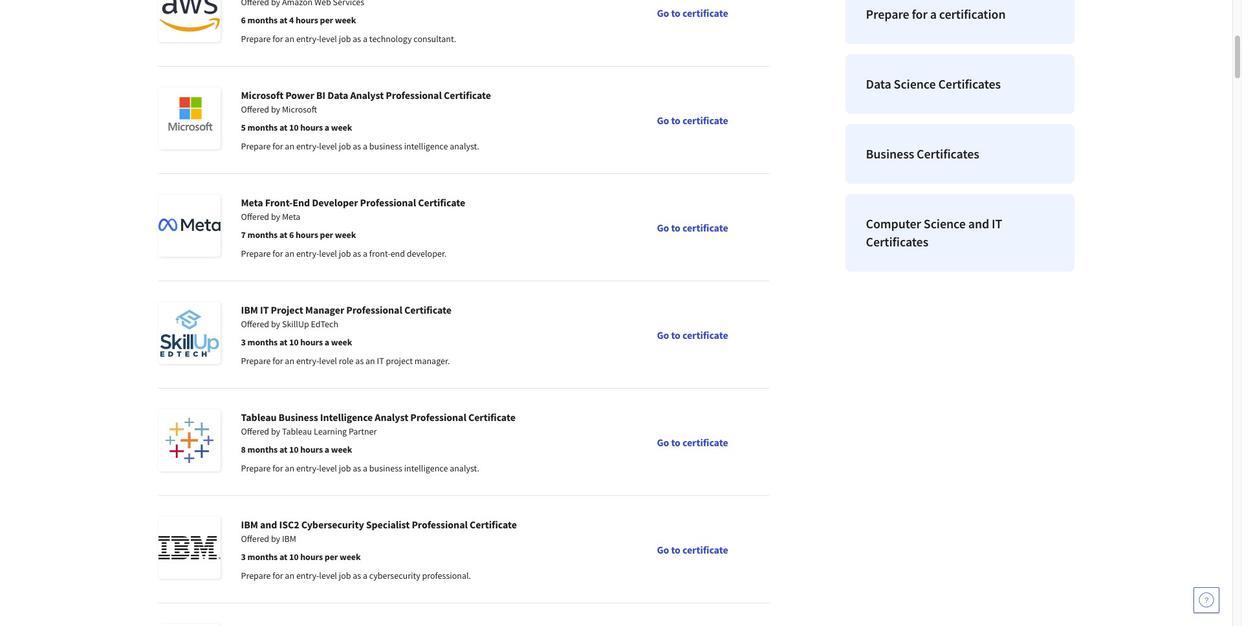 Task type: locate. For each thing, give the bounding box(es) containing it.
list containing prepare for a certification
[[841, 0, 1080, 277]]

business certificates
[[867, 146, 980, 162]]

1 intelligence from the top
[[404, 140, 448, 152]]

by for it
[[271, 319, 280, 330]]

intelligence
[[404, 140, 448, 152], [404, 463, 448, 475]]

10 down skillup
[[289, 337, 299, 348]]

10 down isc2
[[289, 552, 299, 563]]

isc2
[[279, 519, 299, 531]]

10 for bi
[[289, 122, 299, 133]]

hours inside "meta front-end developer professional certificate offered by meta 7 months at 6 hours per week"
[[296, 229, 318, 241]]

microsoft power bi data analyst professional certificate offered by microsoft 5 months at 10 hours a week
[[241, 89, 491, 133]]

per inside "meta front-end developer professional certificate offered by meta 7 months at 6 hours per week"
[[320, 229, 333, 241]]

job down learning
[[339, 463, 351, 475]]

an for bi
[[285, 140, 295, 152]]

0 vertical spatial analyst
[[350, 89, 384, 102]]

computer science and it certificates link
[[846, 194, 1075, 272]]

3 go to certificate from the top
[[657, 221, 729, 234]]

as left "technology"
[[353, 33, 361, 45]]

offered inside the ibm it project manager professional certificate offered by skillup edtech 3 months at 10 hours a week
[[241, 319, 269, 330]]

3 for ibm and isc2 cybersecurity specialist professional certificate
[[241, 552, 246, 563]]

2 entry- from the top
[[296, 140, 319, 152]]

level down 6 months at 4 hours per week
[[319, 33, 337, 45]]

it
[[992, 216, 1003, 232], [260, 304, 269, 317], [377, 355, 384, 367]]

power
[[286, 89, 314, 102]]

a down microsoft power bi data analyst professional certificate offered by microsoft 5 months at 10 hours a week
[[363, 140, 368, 152]]

entry- down end
[[296, 248, 319, 260]]

2 go to certificate from the top
[[657, 114, 729, 127]]

1 vertical spatial business
[[279, 411, 318, 424]]

at down isc2
[[280, 552, 288, 563]]

2 analyst. from the top
[[450, 463, 480, 475]]

business
[[370, 140, 403, 152], [370, 463, 403, 475]]

cybersecurity
[[301, 519, 364, 531]]

2 job from the top
[[339, 140, 351, 152]]

2 vertical spatial per
[[325, 552, 338, 563]]

6 go from the top
[[657, 543, 670, 556]]

2 prepare for an entry-level job as a business intelligence analyst. from the top
[[241, 463, 480, 475]]

3 certificate from the top
[[683, 221, 729, 234]]

2 horizontal spatial it
[[992, 216, 1003, 232]]

certificates
[[939, 76, 1002, 92], [917, 146, 980, 162], [867, 234, 929, 250]]

prepare for ibm and isc2 cybersecurity specialist professional certificate
[[241, 570, 271, 582]]

1 horizontal spatial and
[[969, 216, 990, 232]]

hours down learning
[[301, 444, 323, 456]]

3 go from the top
[[657, 221, 670, 234]]

4 to from the top
[[672, 329, 681, 341]]

2 certificate from the top
[[683, 114, 729, 127]]

1 business from the top
[[370, 140, 403, 152]]

analyst. for professional
[[450, 140, 480, 152]]

level left role
[[319, 355, 337, 367]]

job for analyst
[[339, 463, 351, 475]]

4 go from the top
[[657, 329, 670, 341]]

4 10 from the top
[[289, 552, 299, 563]]

months inside the ibm and isc2 cybersecurity specialist professional certificate offered by ibm 3 months at 10 hours per week
[[248, 552, 278, 563]]

job for cybersecurity
[[339, 570, 351, 582]]

data inside list
[[867, 76, 892, 92]]

to for microsoft power bi data analyst professional certificate
[[672, 114, 681, 127]]

1 horizontal spatial business
[[867, 146, 915, 162]]

by for front-
[[271, 211, 280, 223]]

microsoft up the 5
[[241, 89, 284, 102]]

an down power
[[285, 140, 295, 152]]

week inside tableau business intelligence analyst  professional certificate offered by tableau learning partner 8 months at 10 hours a week
[[331, 444, 352, 456]]

entry- down power
[[296, 140, 319, 152]]

0 vertical spatial it
[[992, 216, 1003, 232]]

0 vertical spatial and
[[969, 216, 990, 232]]

an down front- at the left of the page
[[285, 248, 295, 260]]

at
[[280, 14, 288, 26], [280, 122, 288, 133], [280, 229, 288, 241], [280, 337, 288, 348], [280, 444, 288, 456], [280, 552, 288, 563]]

by inside "meta front-end developer professional certificate offered by meta 7 months at 6 hours per week"
[[271, 211, 280, 223]]

4 level from the top
[[319, 355, 337, 367]]

3
[[241, 337, 246, 348], [241, 552, 246, 563]]

certificate for microsoft power bi data analyst professional certificate
[[683, 114, 729, 127]]

job down microsoft power bi data analyst professional certificate offered by microsoft 5 months at 10 hours a week
[[339, 140, 351, 152]]

2 intelligence from the top
[[404, 463, 448, 475]]

3 right ibm image
[[241, 552, 246, 563]]

entry- left role
[[296, 355, 319, 367]]

5 entry- from the top
[[296, 463, 319, 475]]

a
[[931, 6, 937, 22], [363, 33, 368, 45], [325, 122, 330, 133], [363, 140, 368, 152], [363, 248, 368, 260], [325, 337, 330, 348], [325, 444, 330, 456], [363, 463, 368, 475], [363, 570, 368, 582]]

4 go to certificate from the top
[[657, 329, 729, 341]]

project
[[271, 304, 303, 317]]

level for bi
[[319, 140, 337, 152]]

certificate inside microsoft power bi data analyst professional certificate offered by microsoft 5 months at 10 hours a week
[[444, 89, 491, 102]]

5
[[241, 122, 246, 133]]

week inside "meta front-end developer professional certificate offered by meta 7 months at 6 hours per week"
[[335, 229, 356, 241]]

5 job from the top
[[339, 570, 351, 582]]

0 vertical spatial 3
[[241, 337, 246, 348]]

week
[[335, 14, 356, 26], [331, 122, 352, 133], [335, 229, 356, 241], [331, 337, 352, 348], [331, 444, 352, 456], [340, 552, 361, 563]]

data
[[867, 76, 892, 92], [328, 89, 348, 102]]

professional inside tableau business intelligence analyst  professional certificate offered by tableau learning partner 8 months at 10 hours a week
[[411, 411, 467, 424]]

6 at from the top
[[280, 552, 288, 563]]

0 horizontal spatial meta
[[241, 196, 263, 209]]

5 level from the top
[[319, 463, 337, 475]]

to
[[672, 6, 681, 19], [672, 114, 681, 127], [672, 221, 681, 234], [672, 329, 681, 341], [672, 436, 681, 449], [672, 543, 681, 556]]

2 go from the top
[[657, 114, 670, 127]]

business down tableau business intelligence analyst  professional certificate offered by tableau learning partner 8 months at 10 hours a week
[[370, 463, 403, 475]]

by
[[271, 104, 280, 115], [271, 211, 280, 223], [271, 319, 280, 330], [271, 426, 280, 438], [271, 533, 280, 545]]

entry- for project
[[296, 355, 319, 367]]

role
[[339, 355, 354, 367]]

hours down cybersecurity
[[301, 552, 323, 563]]

an down 4
[[285, 33, 295, 45]]

professional down manager. at the bottom
[[411, 411, 467, 424]]

2 business from the top
[[370, 463, 403, 475]]

at right 8
[[280, 444, 288, 456]]

entry- down learning
[[296, 463, 319, 475]]

professional for manager
[[347, 304, 403, 317]]

prepare for an entry-level job as a business intelligence analyst. down microsoft power bi data analyst professional certificate offered by microsoft 5 months at 10 hours a week
[[241, 140, 480, 152]]

6 certificate from the top
[[683, 543, 729, 556]]

10 down power
[[289, 122, 299, 133]]

a inside the ibm it project manager professional certificate offered by skillup edtech 3 months at 10 hours a week
[[325, 337, 330, 348]]

ibm for ibm and isc2 cybersecurity specialist professional certificate
[[241, 519, 258, 531]]

per up prepare for an entry-level job as a cybersecurity professional.
[[325, 552, 338, 563]]

entry- down 6 months at 4 hours per week
[[296, 33, 319, 45]]

2 to from the top
[[672, 114, 681, 127]]

by inside tableau business intelligence analyst  professional certificate offered by tableau learning partner 8 months at 10 hours a week
[[271, 426, 280, 438]]

for down skillup
[[273, 355, 283, 367]]

level down cybersecurity
[[319, 570, 337, 582]]

1 certificate from the top
[[683, 6, 729, 19]]

for up isc2
[[273, 463, 283, 475]]

2 10 from the top
[[289, 337, 299, 348]]

3 for ibm it project manager professional certificate
[[241, 337, 246, 348]]

hours inside the ibm it project manager professional certificate offered by skillup edtech 3 months at 10 hours a week
[[301, 337, 323, 348]]

certificate inside the ibm it project manager professional certificate offered by skillup edtech 3 months at 10 hours a week
[[405, 304, 452, 317]]

1 vertical spatial it
[[260, 304, 269, 317]]

5 months from the top
[[248, 444, 278, 456]]

0 horizontal spatial business
[[279, 411, 318, 424]]

hours down edtech
[[301, 337, 323, 348]]

1 analyst. from the top
[[450, 140, 480, 152]]

5 go from the top
[[657, 436, 670, 449]]

meta
[[241, 196, 263, 209], [282, 211, 301, 223]]

6 level from the top
[[319, 570, 337, 582]]

certificate for ibm it project manager professional certificate
[[683, 329, 729, 341]]

go to certificate for microsoft power bi data analyst professional certificate
[[657, 114, 729, 127]]

help center image
[[1200, 593, 1215, 609]]

at down skillup
[[280, 337, 288, 348]]

5 at from the top
[[280, 444, 288, 456]]

6 months from the top
[[248, 552, 278, 563]]

0 vertical spatial microsoft
[[241, 89, 284, 102]]

10 inside tableau business intelligence analyst  professional certificate offered by tableau learning partner 8 months at 10 hours a week
[[289, 444, 299, 456]]

1 horizontal spatial tableau
[[282, 426, 312, 438]]

5 to from the top
[[672, 436, 681, 449]]

level for project
[[319, 355, 337, 367]]

prepare for an entry-level job as a business intelligence analyst. down partner
[[241, 463, 480, 475]]

0 vertical spatial intelligence
[[404, 140, 448, 152]]

offered inside "meta front-end developer professional certificate offered by meta 7 months at 6 hours per week"
[[241, 211, 269, 223]]

per up prepare for an entry-level job as a technology consultant.
[[320, 14, 333, 26]]

3 by from the top
[[271, 319, 280, 330]]

6 entry- from the top
[[296, 570, 319, 582]]

as for cybersecurity
[[353, 570, 361, 582]]

1 3 from the top
[[241, 337, 246, 348]]

10 right 8
[[289, 444, 299, 456]]

an up isc2
[[285, 463, 295, 475]]

front-
[[265, 196, 293, 209]]

1 vertical spatial certificates
[[917, 146, 980, 162]]

4 by from the top
[[271, 426, 280, 438]]

offered
[[241, 104, 269, 115], [241, 211, 269, 223], [241, 319, 269, 330], [241, 426, 269, 438], [241, 533, 269, 545]]

end
[[391, 248, 405, 260]]

an
[[285, 33, 295, 45], [285, 140, 295, 152], [285, 248, 295, 260], [285, 355, 295, 367], [366, 355, 375, 367], [285, 463, 295, 475], [285, 570, 295, 582]]

per inside the ibm and isc2 cybersecurity specialist professional certificate offered by ibm 3 months at 10 hours per week
[[325, 552, 338, 563]]

a down partner
[[363, 463, 368, 475]]

business for analyst
[[370, 140, 403, 152]]

manager
[[305, 304, 345, 317]]

ibm down isc2
[[282, 533, 297, 545]]

1 vertical spatial intelligence
[[404, 463, 448, 475]]

4 at from the top
[[280, 337, 288, 348]]

2 at from the top
[[280, 122, 288, 133]]

6 left 4
[[241, 14, 246, 26]]

10
[[289, 122, 299, 133], [289, 337, 299, 348], [289, 444, 299, 456], [289, 552, 299, 563]]

professional inside the ibm it project manager professional certificate offered by skillup edtech 3 months at 10 hours a week
[[347, 304, 403, 317]]

1 vertical spatial analyst
[[375, 411, 409, 424]]

at down front- at the left of the page
[[280, 229, 288, 241]]

2 months from the top
[[248, 122, 278, 133]]

months
[[248, 14, 278, 26], [248, 122, 278, 133], [248, 229, 278, 241], [248, 337, 278, 348], [248, 444, 278, 456], [248, 552, 278, 563]]

by inside the ibm it project manager professional certificate offered by skillup edtech 3 months at 10 hours a week
[[271, 319, 280, 330]]

1 vertical spatial tableau
[[282, 426, 312, 438]]

1 offered from the top
[[241, 104, 269, 115]]

6 go to certificate from the top
[[657, 543, 729, 556]]

4 entry- from the top
[[296, 355, 319, 367]]

a down learning
[[325, 444, 330, 456]]

certificate
[[444, 89, 491, 102], [418, 196, 466, 209], [405, 304, 452, 317], [469, 411, 516, 424], [470, 519, 517, 531]]

1 vertical spatial and
[[260, 519, 277, 531]]

professional up front-
[[360, 196, 416, 209]]

as
[[353, 33, 361, 45], [353, 140, 361, 152], [353, 248, 361, 260], [356, 355, 364, 367], [353, 463, 361, 475], [353, 570, 361, 582]]

professional.
[[422, 570, 471, 582]]

go for ibm it project manager professional certificate
[[657, 329, 670, 341]]

microsoft
[[241, 89, 284, 102], [282, 104, 317, 115]]

professional right manager on the left of page
[[347, 304, 403, 317]]

for
[[912, 6, 928, 22], [273, 33, 283, 45], [273, 140, 283, 152], [273, 248, 283, 260], [273, 355, 283, 367], [273, 463, 283, 475], [273, 570, 283, 582]]

job left front-
[[339, 248, 351, 260]]

as for analyst
[[353, 463, 361, 475]]

a left certification
[[931, 6, 937, 22]]

business certificates link
[[846, 124, 1075, 184]]

week inside the ibm it project manager professional certificate offered by skillup edtech 3 months at 10 hours a week
[[331, 337, 352, 348]]

ibm inside the ibm it project manager professional certificate offered by skillup edtech 3 months at 10 hours a week
[[241, 304, 258, 317]]

go
[[657, 6, 670, 19], [657, 114, 670, 127], [657, 221, 670, 234], [657, 329, 670, 341], [657, 436, 670, 449], [657, 543, 670, 556]]

0 vertical spatial prepare for an entry-level job as a business intelligence analyst.
[[241, 140, 480, 152]]

1 vertical spatial ibm
[[241, 519, 258, 531]]

0 horizontal spatial tableau
[[241, 411, 277, 424]]

prepare
[[867, 6, 910, 22], [241, 33, 271, 45], [241, 140, 271, 152], [241, 248, 271, 260], [241, 355, 271, 367], [241, 463, 271, 475], [241, 570, 271, 582]]

cybersecurity
[[370, 570, 421, 582]]

as right role
[[356, 355, 364, 367]]

1 vertical spatial business
[[370, 463, 403, 475]]

5 go to certificate from the top
[[657, 436, 729, 449]]

3 months from the top
[[248, 229, 278, 241]]

6 to from the top
[[672, 543, 681, 556]]

3 inside the ibm it project manager professional certificate offered by skillup edtech 3 months at 10 hours a week
[[241, 337, 246, 348]]

1 months from the top
[[248, 14, 278, 26]]

for for ibm and isc2 cybersecurity specialist professional certificate
[[273, 570, 283, 582]]

for up front- at the left of the page
[[273, 140, 283, 152]]

certificate
[[683, 6, 729, 19], [683, 114, 729, 127], [683, 221, 729, 234], [683, 329, 729, 341], [683, 436, 729, 449], [683, 543, 729, 556]]

10 inside the ibm and isc2 cybersecurity specialist professional certificate offered by ibm 3 months at 10 hours per week
[[289, 552, 299, 563]]

an for intelligence
[[285, 463, 295, 475]]

0 horizontal spatial data
[[328, 89, 348, 102]]

ibm left project
[[241, 304, 258, 317]]

2 vertical spatial certificates
[[867, 234, 929, 250]]

3 inside the ibm and isc2 cybersecurity specialist professional certificate offered by ibm 3 months at 10 hours per week
[[241, 552, 246, 563]]

at down power
[[280, 122, 288, 133]]

tableau
[[241, 411, 277, 424], [282, 426, 312, 438]]

0 vertical spatial tableau
[[241, 411, 277, 424]]

3 at from the top
[[280, 229, 288, 241]]

10 inside microsoft power bi data analyst professional certificate offered by microsoft 5 months at 10 hours a week
[[289, 122, 299, 133]]

hours
[[296, 14, 318, 26], [301, 122, 323, 133], [296, 229, 318, 241], [301, 337, 323, 348], [301, 444, 323, 456], [301, 552, 323, 563]]

certificate inside tableau business intelligence analyst  professional certificate offered by tableau learning partner 8 months at 10 hours a week
[[469, 411, 516, 424]]

an down skillup
[[285, 355, 295, 367]]

to for ibm it project manager professional certificate
[[672, 329, 681, 341]]

meta down end
[[282, 211, 301, 223]]

ibm
[[241, 304, 258, 317], [241, 519, 258, 531], [282, 533, 297, 545]]

0 vertical spatial business
[[867, 146, 915, 162]]

1 vertical spatial 3
[[241, 552, 246, 563]]

go for tableau business intelligence analyst  professional certificate
[[657, 436, 670, 449]]

for down front- at the left of the page
[[273, 248, 283, 260]]

1 horizontal spatial meta
[[282, 211, 301, 223]]

as down microsoft power bi data analyst professional certificate offered by microsoft 5 months at 10 hours a week
[[353, 140, 361, 152]]

business down microsoft power bi data analyst professional certificate offered by microsoft 5 months at 10 hours a week
[[370, 140, 403, 152]]

level down bi
[[319, 140, 337, 152]]

0 horizontal spatial 6
[[241, 14, 246, 26]]

certificate for ibm and isc2 cybersecurity specialist professional certificate
[[683, 543, 729, 556]]

5 certificate from the top
[[683, 436, 729, 449]]

job left "technology"
[[339, 33, 351, 45]]

data science certificates link
[[846, 54, 1075, 114]]

6 down end
[[289, 229, 294, 241]]

3 10 from the top
[[289, 444, 299, 456]]

certificate for ibm it project manager professional certificate
[[405, 304, 452, 317]]

tableau up 8
[[241, 411, 277, 424]]

analyst
[[350, 89, 384, 102], [375, 411, 409, 424]]

entry-
[[296, 33, 319, 45], [296, 140, 319, 152], [296, 248, 319, 260], [296, 355, 319, 367], [296, 463, 319, 475], [296, 570, 319, 582]]

job
[[339, 33, 351, 45], [339, 140, 351, 152], [339, 248, 351, 260], [339, 463, 351, 475], [339, 570, 351, 582]]

intelligence for professional
[[404, 463, 448, 475]]

1 vertical spatial analyst.
[[450, 463, 480, 475]]

level down learning
[[319, 463, 337, 475]]

3 to from the top
[[672, 221, 681, 234]]

prepare for an entry-level job as a front-end developer.
[[241, 248, 447, 260]]

professional down consultant.
[[386, 89, 442, 102]]

2 by from the top
[[271, 211, 280, 223]]

8
[[241, 444, 246, 456]]

5 offered from the top
[[241, 533, 269, 545]]

go for ibm and isc2 cybersecurity specialist professional certificate
[[657, 543, 670, 556]]

prepare for a certification link
[[846, 0, 1075, 44]]

tableau left learning
[[282, 426, 312, 438]]

0 vertical spatial business
[[370, 140, 403, 152]]

hours down bi
[[301, 122, 323, 133]]

go to certificate for ibm it project manager professional certificate
[[657, 329, 729, 341]]

at inside tableau business intelligence analyst  professional certificate offered by tableau learning partner 8 months at 10 hours a week
[[280, 444, 288, 456]]

professional inside "meta front-end developer professional certificate offered by meta 7 months at 6 hours per week"
[[360, 196, 416, 209]]

as left front-
[[353, 248, 361, 260]]

an down isc2
[[285, 570, 295, 582]]

go to certificate
[[657, 6, 729, 19], [657, 114, 729, 127], [657, 221, 729, 234], [657, 329, 729, 341], [657, 436, 729, 449], [657, 543, 729, 556]]

0 vertical spatial ibm
[[241, 304, 258, 317]]

as left cybersecurity in the left of the page
[[353, 570, 361, 582]]

per
[[320, 14, 333, 26], [320, 229, 333, 241], [325, 552, 338, 563]]

0 vertical spatial analyst.
[[450, 140, 480, 152]]

4 job from the top
[[339, 463, 351, 475]]

level
[[319, 33, 337, 45], [319, 140, 337, 152], [319, 248, 337, 260], [319, 355, 337, 367], [319, 463, 337, 475], [319, 570, 337, 582]]

by inside the ibm and isc2 cybersecurity specialist professional certificate offered by ibm 3 months at 10 hours per week
[[271, 533, 280, 545]]

prepare for tableau business intelligence analyst  professional certificate
[[241, 463, 271, 475]]

analyst up partner
[[375, 411, 409, 424]]

and
[[969, 216, 990, 232], [260, 519, 277, 531]]

0 horizontal spatial it
[[260, 304, 269, 317]]

project
[[386, 355, 413, 367]]

professional
[[386, 89, 442, 102], [360, 196, 416, 209], [347, 304, 403, 317], [411, 411, 467, 424], [412, 519, 468, 531]]

certificate inside "meta front-end developer professional certificate offered by meta 7 months at 6 hours per week"
[[418, 196, 466, 209]]

science inside 'computer science and it certificates'
[[924, 216, 966, 232]]

offered inside microsoft power bi data analyst professional certificate offered by microsoft 5 months at 10 hours a week
[[241, 104, 269, 115]]

0 horizontal spatial and
[[260, 519, 277, 531]]

1 by from the top
[[271, 104, 280, 115]]

10 inside the ibm it project manager professional certificate offered by skillup edtech 3 months at 10 hours a week
[[289, 337, 299, 348]]

1 horizontal spatial 6
[[289, 229, 294, 241]]

go for meta front-end developer professional certificate
[[657, 221, 670, 234]]

1 10 from the top
[[289, 122, 299, 133]]

0 vertical spatial science
[[894, 76, 936, 92]]

2 vertical spatial it
[[377, 355, 384, 367]]

6
[[241, 14, 246, 26], [289, 229, 294, 241]]

3 offered from the top
[[241, 319, 269, 330]]

tableau learning partner image
[[158, 410, 220, 472]]

a inside tableau business intelligence analyst  professional certificate offered by tableau learning partner 8 months at 10 hours a week
[[325, 444, 330, 456]]

prepare for an entry-level job as a technology consultant.
[[241, 33, 457, 45]]

for for ibm it project manager professional certificate
[[273, 355, 283, 367]]

meta left front- at the left of the page
[[241, 196, 263, 209]]

at inside "meta front-end developer professional certificate offered by meta 7 months at 6 hours per week"
[[280, 229, 288, 241]]

an for project
[[285, 355, 295, 367]]

for down isc2
[[273, 570, 283, 582]]

offered inside tableau business intelligence analyst  professional certificate offered by tableau learning partner 8 months at 10 hours a week
[[241, 426, 269, 438]]

entry- down isc2
[[296, 570, 319, 582]]

5 by from the top
[[271, 533, 280, 545]]

prepare for an entry-level job as a cybersecurity professional.
[[241, 570, 471, 582]]

3 right skillup edtech image
[[241, 337, 246, 348]]

science
[[894, 76, 936, 92], [924, 216, 966, 232]]

professional for analyst
[[411, 411, 467, 424]]

microsoft down power
[[282, 104, 317, 115]]

skillup
[[282, 319, 309, 330]]

prepare for an entry-level job as a business intelligence analyst.
[[241, 140, 480, 152], [241, 463, 480, 475]]

analyst.
[[450, 140, 480, 152], [450, 463, 480, 475]]

3 job from the top
[[339, 248, 351, 260]]

1 vertical spatial science
[[924, 216, 966, 232]]

job down the ibm and isc2 cybersecurity specialist professional certificate offered by ibm 3 months at 10 hours per week
[[339, 570, 351, 582]]

a inside list
[[931, 6, 937, 22]]

at left 4
[[280, 14, 288, 26]]

1 prepare for an entry-level job as a business intelligence analyst. from the top
[[241, 140, 480, 152]]

4 offered from the top
[[241, 426, 269, 438]]

list
[[841, 0, 1080, 277]]

go to certificate for ibm and isc2 cybersecurity specialist professional certificate
[[657, 543, 729, 556]]

per up prepare for an entry-level job as a front-end developer.
[[320, 229, 333, 241]]

ibm left isc2
[[241, 519, 258, 531]]

hours down end
[[296, 229, 318, 241]]

3 entry- from the top
[[296, 248, 319, 260]]

0 vertical spatial 6
[[241, 14, 246, 26]]

a down bi
[[325, 122, 330, 133]]

ibm and isc2 cybersecurity specialist professional certificate offered by ibm 3 months at 10 hours per week
[[241, 519, 517, 563]]

3 level from the top
[[319, 248, 337, 260]]

1 vertical spatial meta
[[282, 211, 301, 223]]

1 go to certificate from the top
[[657, 6, 729, 19]]

analyst inside tableau business intelligence analyst  professional certificate offered by tableau learning partner 8 months at 10 hours a week
[[375, 411, 409, 424]]

to for meta front-end developer professional certificate
[[672, 221, 681, 234]]

to for tableau business intelligence analyst  professional certificate
[[672, 436, 681, 449]]

analyst right bi
[[350, 89, 384, 102]]

1 vertical spatial prepare for an entry-level job as a business intelligence analyst.
[[241, 463, 480, 475]]

intelligence for analyst
[[404, 140, 448, 152]]

business
[[867, 146, 915, 162], [279, 411, 318, 424]]

1 vertical spatial per
[[320, 229, 333, 241]]

2 level from the top
[[319, 140, 337, 152]]

2 3 from the top
[[241, 552, 246, 563]]

1 vertical spatial 6
[[289, 229, 294, 241]]

level down "meta front-end developer professional certificate offered by meta 7 months at 6 hours per week"
[[319, 248, 337, 260]]

professional inside microsoft power bi data analyst professional certificate offered by microsoft 5 months at 10 hours a week
[[386, 89, 442, 102]]

professional up professional.
[[412, 519, 468, 531]]

1 horizontal spatial data
[[867, 76, 892, 92]]

2 offered from the top
[[241, 211, 269, 223]]

a down edtech
[[325, 337, 330, 348]]

4 certificate from the top
[[683, 329, 729, 341]]

4 months from the top
[[248, 337, 278, 348]]

10 for project
[[289, 337, 299, 348]]

as down partner
[[353, 463, 361, 475]]



Task type: describe. For each thing, give the bounding box(es) containing it.
go to certificate for meta front-end developer professional certificate
[[657, 221, 729, 234]]

week inside the ibm and isc2 cybersecurity specialist professional certificate offered by ibm 3 months at 10 hours per week
[[340, 552, 361, 563]]

for down 6 months at 4 hours per week
[[273, 33, 283, 45]]

an right role
[[366, 355, 375, 367]]

science for computer
[[924, 216, 966, 232]]

analyst. for certificate
[[450, 463, 480, 475]]

an for isc2
[[285, 570, 295, 582]]

a left front-
[[363, 248, 368, 260]]

hours inside tableau business intelligence analyst  professional certificate offered by tableau learning partner 8 months at 10 hours a week
[[301, 444, 323, 456]]

months inside tableau business intelligence analyst  professional certificate offered by tableau learning partner 8 months at 10 hours a week
[[248, 444, 278, 456]]

it inside the ibm it project manager professional certificate offered by skillup edtech 3 months at 10 hours a week
[[260, 304, 269, 317]]

developer.
[[407, 248, 447, 260]]

1 vertical spatial microsoft
[[282, 104, 317, 115]]

computer science and it certificates
[[867, 216, 1003, 250]]

for for tableau business intelligence analyst  professional certificate
[[273, 463, 283, 475]]

0 vertical spatial meta
[[241, 196, 263, 209]]

level for end
[[319, 248, 337, 260]]

bi
[[316, 89, 326, 102]]

manager.
[[415, 355, 450, 367]]

meta social media marketing professional certificate offered by meta. duration 5-6 months at 6-10 hours per week. prepare for an entry-level job as a social media marketer.. programdeadline. go to certificate image
[[158, 625, 220, 627]]

certificate for meta front-end developer professional certificate
[[418, 196, 466, 209]]

6 inside "meta front-end developer professional certificate offered by meta 7 months at 6 hours per week"
[[289, 229, 294, 241]]

partner
[[349, 426, 377, 438]]

certificate for meta front-end developer professional certificate
[[683, 221, 729, 234]]

analyst inside microsoft power bi data analyst professional certificate offered by microsoft 5 months at 10 hours a week
[[350, 89, 384, 102]]

for for meta front-end developer professional certificate
[[273, 248, 283, 260]]

amazon web services image
[[158, 0, 220, 42]]

and inside 'computer science and it certificates'
[[969, 216, 990, 232]]

2 vertical spatial ibm
[[282, 533, 297, 545]]

specialist
[[366, 519, 410, 531]]

1 level from the top
[[319, 33, 337, 45]]

learning
[[314, 426, 347, 438]]

1 entry- from the top
[[296, 33, 319, 45]]

by inside microsoft power bi data analyst professional certificate offered by microsoft 5 months at 10 hours a week
[[271, 104, 280, 115]]

10 for isc2
[[289, 552, 299, 563]]

7
[[241, 229, 246, 241]]

as for developer
[[353, 248, 361, 260]]

job for developer
[[339, 248, 351, 260]]

a left "technology"
[[363, 33, 368, 45]]

certificate for tableau business intelligence analyst  professional certificate
[[683, 436, 729, 449]]

professional for developer
[[360, 196, 416, 209]]

a inside microsoft power bi data analyst professional certificate offered by microsoft 5 months at 10 hours a week
[[325, 122, 330, 133]]

4
[[289, 14, 294, 26]]

1 to from the top
[[672, 6, 681, 19]]

ibm image
[[158, 517, 220, 579]]

consultant.
[[414, 33, 457, 45]]

week inside microsoft power bi data analyst professional certificate offered by microsoft 5 months at 10 hours a week
[[331, 122, 352, 133]]

technology
[[370, 33, 412, 45]]

a left cybersecurity in the left of the page
[[363, 570, 368, 582]]

end
[[293, 196, 310, 209]]

entry- for intelligence
[[296, 463, 319, 475]]

0 vertical spatial per
[[320, 14, 333, 26]]

level for intelligence
[[319, 463, 337, 475]]

certificates inside 'computer science and it certificates'
[[867, 234, 929, 250]]

to for ibm and isc2 cybersecurity specialist professional certificate
[[672, 543, 681, 556]]

as for manager
[[356, 355, 364, 367]]

data inside microsoft power bi data analyst professional certificate offered by microsoft 5 months at 10 hours a week
[[328, 89, 348, 102]]

meta front-end developer professional certificate offered by meta 7 months at 6 hours per week
[[241, 196, 466, 241]]

go to certificate for tableau business intelligence analyst  professional certificate
[[657, 436, 729, 449]]

developer
[[312, 196, 358, 209]]

it inside 'computer science and it certificates'
[[992, 216, 1003, 232]]

go for microsoft power bi data analyst professional certificate
[[657, 114, 670, 127]]

entry- for end
[[296, 248, 319, 260]]

microsoft image
[[158, 87, 220, 150]]

an for end
[[285, 248, 295, 260]]

certificate inside the ibm and isc2 cybersecurity specialist professional certificate offered by ibm 3 months at 10 hours per week
[[470, 519, 517, 531]]

professional inside the ibm and isc2 cybersecurity specialist professional certificate offered by ibm 3 months at 10 hours per week
[[412, 519, 468, 531]]

skillup edtech image
[[158, 302, 220, 364]]

prepare for meta front-end developer professional certificate
[[241, 248, 271, 260]]

data science certificates
[[867, 76, 1002, 92]]

business inside business certificates link
[[867, 146, 915, 162]]

front-
[[370, 248, 391, 260]]

certificate for tableau business intelligence analyst  professional certificate
[[469, 411, 516, 424]]

level for isc2
[[319, 570, 337, 582]]

for for microsoft power bi data analyst professional certificate
[[273, 140, 283, 152]]

computer
[[867, 216, 922, 232]]

ibm it project manager professional certificate offered by skillup edtech 3 months at 10 hours a week
[[241, 304, 452, 348]]

months inside microsoft power bi data analyst professional certificate offered by microsoft 5 months at 10 hours a week
[[248, 122, 278, 133]]

at inside microsoft power bi data analyst professional certificate offered by microsoft 5 months at 10 hours a week
[[280, 122, 288, 133]]

prepare for an entry-level job as a business intelligence analyst. for analyst
[[241, 463, 480, 475]]

business for professional
[[370, 463, 403, 475]]

tableau business intelligence analyst  professional certificate offered by tableau learning partner 8 months at 10 hours a week
[[241, 411, 516, 456]]

entry- for isc2
[[296, 570, 319, 582]]

prepare for an entry-level job as a business intelligence analyst. for data
[[241, 140, 480, 152]]

meta image
[[158, 195, 220, 257]]

0 vertical spatial certificates
[[939, 76, 1002, 92]]

business inside tableau business intelligence analyst  professional certificate offered by tableau learning partner 8 months at 10 hours a week
[[279, 411, 318, 424]]

prepare for microsoft power bi data analyst professional certificate
[[241, 140, 271, 152]]

by for business
[[271, 426, 280, 438]]

intelligence
[[320, 411, 373, 424]]

1 job from the top
[[339, 33, 351, 45]]

offered for tableau
[[241, 426, 269, 438]]

hours inside the ibm and isc2 cybersecurity specialist professional certificate offered by ibm 3 months at 10 hours per week
[[301, 552, 323, 563]]

1 go from the top
[[657, 6, 670, 19]]

1 horizontal spatial it
[[377, 355, 384, 367]]

months inside "meta front-end developer professional certificate offered by meta 7 months at 6 hours per week"
[[248, 229, 278, 241]]

at inside the ibm it project manager professional certificate offered by skillup edtech 3 months at 10 hours a week
[[280, 337, 288, 348]]

prepare for a certification
[[867, 6, 1006, 22]]

offered inside the ibm and isc2 cybersecurity specialist professional certificate offered by ibm 3 months at 10 hours per week
[[241, 533, 269, 545]]

6 months at 4 hours per week
[[241, 14, 356, 26]]

and inside the ibm and isc2 cybersecurity specialist professional certificate offered by ibm 3 months at 10 hours per week
[[260, 519, 277, 531]]

edtech
[[311, 319, 339, 330]]

ibm for ibm it project manager professional certificate
[[241, 304, 258, 317]]

prepare for an entry-level role as an it project manager.
[[241, 355, 450, 367]]

months inside the ibm it project manager professional certificate offered by skillup edtech 3 months at 10 hours a week
[[248, 337, 278, 348]]

job for data
[[339, 140, 351, 152]]

prepare for ibm it project manager professional certificate
[[241, 355, 271, 367]]

offered for meta
[[241, 211, 269, 223]]

as for data
[[353, 140, 361, 152]]

science for data
[[894, 76, 936, 92]]

hours right 4
[[296, 14, 318, 26]]

offered for ibm
[[241, 319, 269, 330]]

at inside the ibm and isc2 cybersecurity specialist professional certificate offered by ibm 3 months at 10 hours per week
[[280, 552, 288, 563]]

hours inside microsoft power bi data analyst professional certificate offered by microsoft 5 months at 10 hours a week
[[301, 122, 323, 133]]

entry- for bi
[[296, 140, 319, 152]]

for left certification
[[912, 6, 928, 22]]

1 at from the top
[[280, 14, 288, 26]]

certification
[[940, 6, 1006, 22]]



Task type: vqa. For each thing, say whether or not it's contained in the screenshot.
Go for Tableau Business Intelligence Analyst  Professional Certificate
yes



